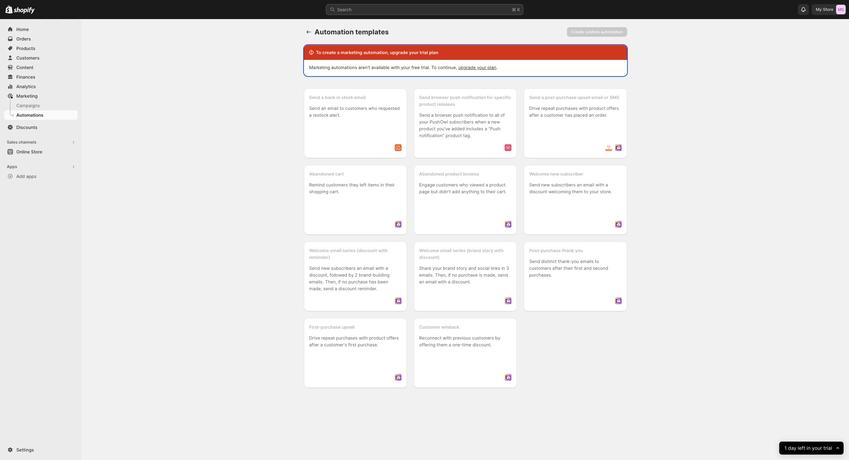 Task type: vqa. For each thing, say whether or not it's contained in the screenshot.
the active
no



Task type: locate. For each thing, give the bounding box(es) containing it.
1 horizontal spatial to
[[431, 65, 437, 70]]

1 vertical spatial marketing
[[16, 93, 38, 99]]

marketing down create
[[309, 65, 330, 70]]

search
[[337, 7, 352, 12]]

plan
[[429, 50, 438, 55], [488, 65, 496, 70]]

1 vertical spatial plan
[[488, 65, 496, 70]]

0 horizontal spatial marketing
[[16, 93, 38, 99]]

create
[[322, 50, 336, 55]]

marketing
[[309, 65, 330, 70], [16, 93, 38, 99]]

analytics
[[16, 84, 36, 89]]

to left create
[[316, 50, 321, 55]]

trial up trial. at the top
[[420, 50, 428, 55]]

0 horizontal spatial store
[[31, 149, 42, 155]]

shopify image
[[5, 5, 13, 14]]

my
[[816, 7, 822, 12]]

marketing down analytics
[[16, 93, 38, 99]]

0 horizontal spatial to
[[316, 50, 321, 55]]

online store button
[[0, 147, 82, 157]]

1 vertical spatial store
[[31, 149, 42, 155]]

orders
[[16, 36, 31, 42]]

store down sales channels button
[[31, 149, 42, 155]]

0 horizontal spatial trial
[[420, 50, 428, 55]]

⌘
[[512, 7, 516, 12]]

1 vertical spatial to
[[431, 65, 437, 70]]

sales channels button
[[4, 138, 78, 147]]

upgrade up with at the left of the page
[[390, 50, 408, 55]]

marketing for marketing
[[16, 93, 38, 99]]

upgrade
[[390, 50, 408, 55], [458, 65, 476, 70]]

to
[[316, 50, 321, 55], [431, 65, 437, 70]]

0 vertical spatial store
[[823, 7, 834, 12]]

create
[[571, 29, 584, 34]]

campaigns
[[16, 103, 40, 108]]

.
[[496, 65, 498, 70]]

marketing inside marketing link
[[16, 93, 38, 99]]

home
[[16, 27, 29, 32]]

apps button
[[4, 162, 78, 172]]

trial
[[420, 50, 428, 55], [824, 445, 832, 451]]

trial right in
[[824, 445, 832, 451]]

analytics link
[[4, 82, 78, 91]]

1 day left in your trial
[[785, 445, 832, 451]]

store inside button
[[31, 149, 42, 155]]

0 vertical spatial to
[[316, 50, 321, 55]]

1 horizontal spatial marketing
[[309, 65, 330, 70]]

1 vertical spatial upgrade
[[458, 65, 476, 70]]

your right in
[[812, 445, 822, 451]]

your inside dropdown button
[[812, 445, 822, 451]]

sales channels
[[7, 140, 36, 145]]

1 vertical spatial trial
[[824, 445, 832, 451]]

automation templates
[[315, 28, 389, 36]]

0 horizontal spatial upgrade
[[390, 50, 408, 55]]

add apps button
[[4, 172, 78, 181]]

your
[[409, 50, 419, 55], [401, 65, 410, 70], [477, 65, 486, 70], [812, 445, 822, 451]]

upgrade right continue,
[[458, 65, 476, 70]]

1 horizontal spatial store
[[823, 7, 834, 12]]

to right trial. at the top
[[431, 65, 437, 70]]

0 vertical spatial plan
[[429, 50, 438, 55]]

content link
[[4, 63, 78, 72]]

0 vertical spatial marketing
[[309, 65, 330, 70]]

templates
[[355, 28, 389, 36]]

add apps
[[16, 174, 36, 179]]

0 vertical spatial trial
[[420, 50, 428, 55]]

automation
[[315, 28, 354, 36]]

channels
[[19, 140, 36, 145]]

discounts
[[16, 125, 37, 130]]

store right my
[[823, 7, 834, 12]]

a
[[337, 50, 340, 55]]

sales
[[7, 140, 18, 145]]

settings link
[[4, 445, 78, 455]]

1 day left in your trial button
[[779, 442, 844, 455]]

store for my store
[[823, 7, 834, 12]]

1 horizontal spatial trial
[[824, 445, 832, 451]]

products link
[[4, 44, 78, 53]]

k
[[517, 7, 520, 12]]

store
[[823, 7, 834, 12], [31, 149, 42, 155]]

create custom automation
[[571, 29, 623, 34]]

marketing for marketing automations aren't available with your free trial. to continue, upgrade your plan .
[[309, 65, 330, 70]]



Task type: describe. For each thing, give the bounding box(es) containing it.
marketing link
[[4, 91, 78, 101]]

automations
[[331, 65, 357, 70]]

customers
[[16, 55, 39, 61]]

continue,
[[438, 65, 457, 70]]

add
[[16, 174, 25, 179]]

settings
[[16, 447, 34, 453]]

0 vertical spatial upgrade
[[390, 50, 408, 55]]

apps
[[26, 174, 36, 179]]

1
[[785, 445, 787, 451]]

content
[[16, 65, 33, 70]]

upgrade your plan link
[[458, 65, 496, 70]]

finances link
[[4, 72, 78, 82]]

automation
[[601, 29, 623, 34]]

finances
[[16, 74, 35, 80]]

apps
[[7, 164, 17, 169]]

my store
[[816, 7, 834, 12]]

online store link
[[4, 147, 78, 157]]

automations
[[16, 112, 43, 118]]

store for online store
[[31, 149, 42, 155]]

my store image
[[836, 5, 846, 14]]

online store
[[16, 149, 42, 155]]

your left .
[[477, 65, 486, 70]]

1 horizontal spatial upgrade
[[458, 65, 476, 70]]

custom
[[585, 29, 600, 34]]

marketing
[[341, 50, 362, 55]]

your left free
[[401, 65, 410, 70]]

day
[[788, 445, 796, 451]]

home link
[[4, 25, 78, 34]]

trial.
[[421, 65, 430, 70]]

trial inside 1 day left in your trial dropdown button
[[824, 445, 832, 451]]

aren't
[[358, 65, 370, 70]]

automation,
[[363, 50, 389, 55]]

in
[[807, 445, 811, 451]]

left
[[798, 445, 805, 451]]

automations link
[[4, 110, 78, 120]]

orders link
[[4, 34, 78, 44]]

⌘ k
[[512, 7, 520, 12]]

your up free
[[409, 50, 419, 55]]

create custom automation button
[[567, 27, 627, 37]]

shopify image
[[14, 7, 35, 14]]

available
[[371, 65, 390, 70]]

marketing automations aren't available with your free trial. to continue, upgrade your plan .
[[309, 65, 498, 70]]

online
[[16, 149, 30, 155]]

customers link
[[4, 53, 78, 63]]

to create a marketing automation, upgrade your trial plan
[[316, 50, 438, 55]]

1 horizontal spatial plan
[[488, 65, 496, 70]]

campaigns link
[[4, 101, 78, 110]]

discounts link
[[4, 123, 78, 132]]

0 horizontal spatial plan
[[429, 50, 438, 55]]

free
[[412, 65, 420, 70]]

with
[[391, 65, 400, 70]]

products
[[16, 46, 35, 51]]



